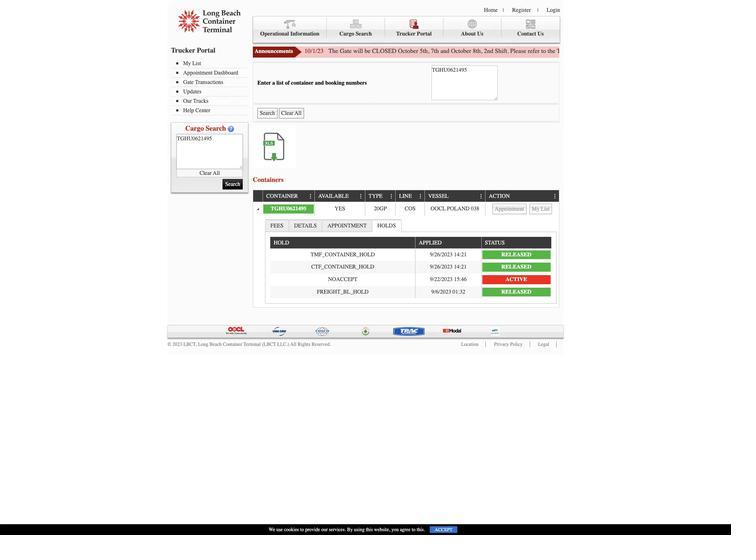Task type: vqa. For each thing, say whether or not it's contained in the screenshot.
the TRAC Intermodal Info Link
no



Task type: describe. For each thing, give the bounding box(es) containing it.
updates link
[[176, 89, 248, 95]]

active
[[506, 276, 528, 283]]

operational information
[[260, 31, 320, 37]]

all inside button
[[213, 170, 220, 176]]

you
[[392, 527, 399, 533]]

8th,
[[473, 47, 483, 55]]

help
[[183, 107, 194, 114]]

will
[[353, 47, 363, 55]]

this
[[366, 527, 373, 533]]

line link
[[399, 190, 415, 202]]

9/26/2023 for tmf_container_hold
[[430, 252, 453, 258]]

appointment
[[328, 223, 367, 229]]

cargo inside menu bar
[[340, 31, 355, 37]]

tmf_container_hold cell
[[271, 249, 415, 261]]

9/26/2023 for ctf_container_hold
[[430, 264, 453, 270]]

home link
[[484, 7, 498, 13]]

Enter container numbers and/ or booking numbers. Press ESC to reset input box text field
[[432, 66, 498, 100]]

10/1/23
[[305, 47, 324, 55]]

provide
[[305, 527, 320, 533]]

1 the from the left
[[548, 47, 556, 55]]

reserved.
[[312, 341, 331, 347]]

about us
[[461, 31, 484, 37]]

9/6/2023 01:32
[[432, 289, 466, 295]]

01:32
[[453, 289, 466, 295]]

privacy policy
[[494, 341, 523, 347]]

list
[[277, 80, 284, 86]]

noaccept cell
[[271, 274, 415, 286]]

0 horizontal spatial to
[[300, 527, 304, 533]]

truck
[[557, 47, 572, 55]]

login link
[[547, 7, 560, 13]]

row containing hold
[[271, 237, 552, 249]]

2 horizontal spatial to
[[542, 47, 547, 55]]

0 horizontal spatial and
[[315, 80, 324, 86]]

oocl
[[431, 206, 446, 212]]

20gp cell
[[365, 202, 396, 216]]

14:21 for ctf_container_hold
[[454, 264, 467, 270]]

register link
[[513, 7, 531, 13]]

legal
[[539, 341, 550, 347]]

long
[[198, 341, 208, 347]]

0 horizontal spatial portal
[[197, 46, 216, 54]]

vessel column header
[[425, 190, 485, 202]]

1 vertical spatial trucker portal
[[171, 46, 216, 54]]

type column header
[[365, 190, 396, 202]]

my
[[183, 60, 191, 67]]

us for contact us
[[538, 31, 544, 37]]

20gp
[[374, 206, 387, 212]]

this.
[[417, 527, 425, 533]]

1 for from the left
[[629, 47, 637, 55]]

legal link
[[539, 341, 550, 347]]

row group containing tghu0621495
[[253, 202, 559, 307]]

row group containing tmf_container_hold
[[271, 249, 552, 298]]

details
[[294, 223, 317, 229]]

week.
[[705, 47, 720, 55]]

0 horizontal spatial cargo search
[[185, 124, 226, 132]]

about
[[461, 31, 476, 37]]

cos cell
[[396, 202, 425, 216]]

trucker portal link
[[385, 18, 444, 38]]

enter
[[258, 80, 271, 86]]

accept button
[[430, 527, 458, 533]]

type
[[369, 193, 383, 200]]

type link
[[369, 190, 386, 202]]

operational
[[260, 31, 289, 37]]

login
[[547, 7, 560, 13]]

enter a list of container and booking numbers
[[258, 80, 367, 86]]

row containing container
[[253, 190, 559, 202]]

hours
[[587, 47, 602, 55]]

us for about us
[[478, 31, 484, 37]]

portal inside menu bar
[[417, 31, 432, 37]]

edit column settings image for line
[[418, 194, 424, 199]]

row containing noaccept
[[271, 274, 552, 286]]

released cell for freight_bl_hold
[[482, 286, 552, 298]]

location link
[[462, 341, 479, 347]]

tghu0621495
[[271, 206, 307, 212]]

active cell
[[482, 274, 552, 286]]

released cell for tmf_container_hold
[[482, 249, 552, 261]]

container
[[267, 193, 298, 200]]

of
[[285, 80, 290, 86]]

appointment
[[183, 70, 213, 76]]

noaccept
[[328, 276, 358, 283]]

line
[[399, 193, 412, 200]]

released for tmf_container_hold
[[502, 252, 532, 258]]

closed
[[372, 47, 397, 55]]

information
[[291, 31, 320, 37]]

yes
[[335, 206, 345, 212]]

list
[[192, 60, 201, 67]]

the
[[329, 47, 339, 55]]

poland
[[447, 206, 470, 212]]

2023
[[173, 341, 182, 347]]

tab list inside row group
[[264, 218, 559, 306]]

2 october from the left
[[451, 47, 472, 55]]

contact us
[[518, 31, 544, 37]]

038
[[471, 206, 480, 212]]

vessel
[[429, 193, 449, 200]]

clear all
[[200, 170, 220, 176]]

numbers
[[346, 80, 367, 86]]

1 horizontal spatial and
[[441, 47, 450, 55]]

holds tab
[[372, 219, 402, 232]]

search inside menu bar
[[356, 31, 372, 37]]

fees tab
[[265, 219, 289, 232]]

details
[[669, 47, 685, 55]]

vessel link
[[429, 190, 452, 202]]

container
[[223, 341, 242, 347]]

applied link
[[419, 237, 445, 248]]

9/26/2023 14:21 for tmf_container_hold
[[430, 252, 467, 258]]

trucker inside trucker portal link
[[396, 31, 416, 37]]

Enter container numbers and/ or booking numbers.  text field
[[177, 134, 243, 169]]

0 vertical spatial trucker portal
[[396, 31, 432, 37]]

5th,
[[420, 47, 430, 55]]



Task type: locate. For each thing, give the bounding box(es) containing it.
cargo down help
[[185, 124, 204, 132]]

9/6/2023 01:32 cell
[[415, 286, 482, 298]]

gate
[[657, 47, 667, 55]]

applied
[[419, 240, 442, 246]]

row
[[253, 190, 559, 202], [253, 202, 559, 216], [271, 237, 552, 249], [271, 249, 552, 261], [271, 261, 552, 274], [271, 274, 552, 286], [271, 286, 552, 298]]

cargo search inside the 'cargo search' link
[[340, 31, 372, 37]]

cookies
[[284, 527, 299, 533]]

the left week. at the top of page
[[696, 47, 703, 55]]

1 vertical spatial released
[[502, 264, 532, 270]]

edit column settings image inside the type "column header"
[[389, 194, 395, 199]]

4 edit column settings image from the left
[[553, 194, 558, 199]]

0 vertical spatial 9/26/2023
[[430, 252, 453, 258]]

edit column settings image inside available column header
[[359, 194, 364, 199]]

0 horizontal spatial cargo
[[185, 124, 204, 132]]

available
[[318, 193, 349, 200]]

appointment tab
[[322, 219, 373, 232]]

edit column settings image for action
[[553, 194, 558, 199]]

2 edit column settings image from the left
[[389, 194, 395, 199]]

portal up my list link
[[197, 46, 216, 54]]

and
[[441, 47, 450, 55], [315, 80, 324, 86]]

rights
[[298, 341, 311, 347]]

status
[[485, 240, 505, 246]]

1 vertical spatial menu bar
[[171, 60, 251, 115]]

1 vertical spatial 14:21
[[454, 264, 467, 270]]

register
[[513, 7, 531, 13]]

search down help center link
[[206, 124, 226, 132]]

container
[[291, 80, 314, 86]]

help center link
[[176, 107, 248, 114]]

row containing ctf_container_hold
[[271, 261, 552, 274]]

the left the truck on the right top of page
[[548, 47, 556, 55]]

0 horizontal spatial trucker portal
[[171, 46, 216, 54]]

services.
[[329, 527, 346, 533]]

0 horizontal spatial the
[[548, 47, 556, 55]]

privacy
[[494, 341, 509, 347]]

freight_bl_hold cell
[[271, 286, 415, 298]]

available column header
[[315, 190, 365, 202]]

9/26/2023 14:21 for ctf_container_hold
[[430, 264, 467, 270]]

cargo search up will
[[340, 31, 372, 37]]

released cell for ctf_container_hold
[[482, 261, 552, 274]]

0 vertical spatial 14:21
[[454, 252, 467, 258]]

9/22/2023
[[430, 276, 453, 283]]

0 vertical spatial released
[[502, 252, 532, 258]]

1 horizontal spatial search
[[356, 31, 372, 37]]

2 9/26/2023 from the top
[[430, 264, 453, 270]]

cargo up will
[[340, 31, 355, 37]]

row group
[[253, 202, 559, 307], [271, 249, 552, 298]]

contact
[[518, 31, 537, 37]]

2 14:21 from the top
[[454, 264, 467, 270]]

action column header
[[485, 190, 559, 202]]

2 vertical spatial released
[[502, 289, 532, 295]]

9/26/2023 14:21 cell down applied link
[[415, 249, 482, 261]]

further
[[638, 47, 655, 55]]

our trucks link
[[176, 98, 248, 104]]

booking
[[326, 80, 345, 86]]

1 horizontal spatial us
[[538, 31, 544, 37]]

edit column settings image inside action column header
[[553, 194, 558, 199]]

2 released from the top
[[502, 264, 532, 270]]

gate transactions link
[[176, 79, 248, 85]]

for right details
[[687, 47, 694, 55]]

1 edit column settings image from the left
[[308, 194, 314, 199]]

1 edit column settings image from the left
[[359, 194, 364, 199]]

0 horizontal spatial |
[[503, 7, 504, 13]]

container column header
[[263, 190, 315, 202]]

1 vertical spatial trucker
[[171, 46, 195, 54]]

released
[[502, 252, 532, 258], [502, 264, 532, 270], [502, 289, 532, 295]]

edit column settings image for container
[[308, 194, 314, 199]]

for right page
[[629, 47, 637, 55]]

9/26/2023 14:21 cell for ctf_container_hold
[[415, 261, 482, 274]]

2 for from the left
[[687, 47, 694, 55]]

grid containing hold
[[271, 237, 552, 298]]

0 vertical spatial all
[[213, 170, 220, 176]]

1 vertical spatial 9/26/2023 14:21
[[430, 264, 467, 270]]

and left booking
[[315, 80, 324, 86]]

1 9/26/2023 14:21 from the top
[[430, 252, 467, 258]]

tree grid
[[253, 190, 559, 307]]

trucker portal up list
[[171, 46, 216, 54]]

0 horizontal spatial trucker
[[171, 46, 195, 54]]

0 horizontal spatial search
[[206, 124, 226, 132]]

edit column settings image
[[308, 194, 314, 199], [479, 194, 484, 199]]

our
[[322, 527, 328, 533]]

holds
[[378, 223, 396, 229]]

released down 'status' link
[[502, 252, 532, 258]]

1 horizontal spatial cargo
[[340, 31, 355, 37]]

1 vertical spatial cargo search
[[185, 124, 226, 132]]

beach
[[210, 341, 222, 347]]

edit column settings image
[[359, 194, 364, 199], [389, 194, 395, 199], [418, 194, 424, 199], [553, 194, 558, 199]]

trucker
[[396, 31, 416, 37], [171, 46, 195, 54]]

oocl poland 038 cell
[[425, 202, 485, 216]]

web
[[604, 47, 614, 55]]

ctf_container_hold
[[311, 264, 375, 270]]

edit column settings image inside line column header
[[418, 194, 424, 199]]

gate inside my list appointment dashboard gate transactions updates our trucks help center
[[183, 79, 194, 85]]

0 horizontal spatial all
[[213, 170, 220, 176]]

edit column settings image up 038 on the right top
[[479, 194, 484, 199]]

3 released from the top
[[502, 289, 532, 295]]

hold link
[[274, 237, 293, 248]]

0 vertical spatial trucker
[[396, 31, 416, 37]]

1 vertical spatial and
[[315, 80, 324, 86]]

1 horizontal spatial gate
[[340, 47, 352, 55]]

container link
[[267, 190, 302, 202]]

1 vertical spatial all
[[291, 341, 297, 347]]

portal up 5th,
[[417, 31, 432, 37]]

details tab
[[289, 219, 323, 232]]

us
[[478, 31, 484, 37], [538, 31, 544, 37]]

2 9/26/2023 14:21 cell from the top
[[415, 261, 482, 274]]

released cell
[[482, 249, 552, 261], [482, 261, 552, 274], [482, 286, 552, 298]]

website,
[[374, 527, 391, 533]]

|
[[503, 7, 504, 13], [538, 7, 539, 13]]

2nd
[[484, 47, 494, 55]]

policy
[[511, 341, 523, 347]]

1 horizontal spatial all
[[291, 341, 297, 347]]

1 released cell from the top
[[482, 249, 552, 261]]

9/26/2023 14:21 down applied link
[[430, 252, 467, 258]]

1 vertical spatial portal
[[197, 46, 216, 54]]

released cell down 'status' link
[[482, 249, 552, 261]]

2 horizontal spatial gate
[[574, 47, 585, 55]]

appointment dashboard link
[[176, 70, 248, 76]]

None button
[[279, 108, 304, 119], [493, 204, 527, 214], [530, 204, 553, 214], [279, 108, 304, 119], [493, 204, 527, 214], [530, 204, 553, 214]]

to left provide
[[300, 527, 304, 533]]

0 vertical spatial menu bar
[[253, 16, 560, 43]]

1 9/26/2023 14:21 cell from the top
[[415, 249, 482, 261]]

| left login
[[538, 7, 539, 13]]

we
[[269, 527, 275, 533]]

1 9/26/2023 from the top
[[430, 252, 453, 258]]

using
[[354, 527, 365, 533]]

edit column settings image inside vessel 'column header'
[[479, 194, 484, 199]]

gate right the
[[340, 47, 352, 55]]

1 vertical spatial 9/26/2023
[[430, 264, 453, 270]]

1 october from the left
[[398, 47, 418, 55]]

1 horizontal spatial trucker portal
[[396, 31, 432, 37]]

freight_bl_hold
[[317, 289, 369, 295]]

all
[[213, 170, 220, 176], [291, 341, 297, 347]]

shift.
[[495, 47, 509, 55]]

0 horizontal spatial edit column settings image
[[308, 194, 314, 199]]

trucks
[[193, 98, 209, 104]]

0 vertical spatial portal
[[417, 31, 432, 37]]

tab list containing fees
[[264, 218, 559, 306]]

1 horizontal spatial portal
[[417, 31, 432, 37]]

center
[[196, 107, 210, 114]]

we use cookies to provide our services. by using this website, you agree to this.
[[269, 527, 425, 533]]

3 edit column settings image from the left
[[418, 194, 424, 199]]

menu bar
[[253, 16, 560, 43], [171, 60, 251, 115]]

9/22/2023 15:46 cell
[[415, 274, 482, 286]]

0 vertical spatial and
[[441, 47, 450, 55]]

trucker up my
[[171, 46, 195, 54]]

row containing tghu0621495
[[253, 202, 559, 216]]

our
[[183, 98, 192, 104]]

© 2023 lbct, long beach container terminal (lbct llc.) all rights reserved.
[[168, 341, 331, 347]]

9/26/2023 down applied link
[[430, 252, 453, 258]]

cargo search down "center"
[[185, 124, 226, 132]]

1 horizontal spatial menu bar
[[253, 16, 560, 43]]

to
[[542, 47, 547, 55], [300, 527, 304, 533], [412, 527, 416, 533]]

3 released cell from the top
[[482, 286, 552, 298]]

gate up updates
[[183, 79, 194, 85]]

clear
[[200, 170, 212, 176]]

1 horizontal spatial for
[[687, 47, 694, 55]]

october left 5th,
[[398, 47, 418, 55]]

tghu0621495 cell
[[263, 202, 315, 216]]

menu bar containing operational information
[[253, 16, 560, 43]]

1 horizontal spatial edit column settings image
[[479, 194, 484, 199]]

1 horizontal spatial trucker
[[396, 31, 416, 37]]

yes cell
[[315, 202, 365, 216]]

0 horizontal spatial gate
[[183, 79, 194, 85]]

be
[[365, 47, 371, 55]]

1 released from the top
[[502, 252, 532, 258]]

2 | from the left
[[538, 7, 539, 13]]

9/26/2023 14:21 up 9/22/2023 15:46
[[430, 264, 467, 270]]

grid
[[271, 237, 552, 298]]

october left the 8th,
[[451, 47, 472, 55]]

None submit
[[258, 108, 278, 119], [223, 179, 243, 190], [258, 108, 278, 119], [223, 179, 243, 190]]

cell
[[485, 202, 559, 216]]

the
[[548, 47, 556, 55], [696, 47, 703, 55]]

1 horizontal spatial the
[[696, 47, 703, 55]]

9/26/2023 14:21 cell
[[415, 249, 482, 261], [415, 261, 482, 274]]

1 horizontal spatial |
[[538, 7, 539, 13]]

ctf_container_hold cell
[[271, 261, 415, 274]]

tmf_container_hold
[[311, 252, 375, 258]]

fees
[[271, 223, 284, 229]]

2 9/26/2023 14:21 from the top
[[430, 264, 467, 270]]

released up active
[[502, 264, 532, 270]]

0 horizontal spatial us
[[478, 31, 484, 37]]

2 us from the left
[[538, 31, 544, 37]]

accept
[[435, 527, 453, 533]]

portal
[[417, 31, 432, 37], [197, 46, 216, 54]]

1 vertical spatial cargo
[[185, 124, 204, 132]]

containers
[[253, 176, 284, 184]]

| right home link
[[503, 7, 504, 13]]

1 | from the left
[[503, 7, 504, 13]]

all right clear
[[213, 170, 220, 176]]

october
[[398, 47, 418, 55], [451, 47, 472, 55]]

0 horizontal spatial for
[[629, 47, 637, 55]]

announcements
[[255, 48, 293, 54]]

tree grid containing container
[[253, 190, 559, 307]]

7th
[[431, 47, 439, 55]]

operational information link
[[253, 18, 327, 38]]

0 vertical spatial 9/26/2023 14:21
[[430, 252, 467, 258]]

released for ctf_container_hold
[[502, 264, 532, 270]]

lbct,
[[184, 341, 197, 347]]

2 edit column settings image from the left
[[479, 194, 484, 199]]

1 horizontal spatial cargo search
[[340, 31, 372, 37]]

and right 7th
[[441, 47, 450, 55]]

0 horizontal spatial october
[[398, 47, 418, 55]]

released cell down active
[[482, 286, 552, 298]]

use
[[277, 527, 283, 533]]

please
[[511, 47, 527, 55]]

1 14:21 from the top
[[454, 252, 467, 258]]

released for freight_bl_hold
[[502, 289, 532, 295]]

gate
[[340, 47, 352, 55], [574, 47, 585, 55], [183, 79, 194, 85]]

terminal
[[243, 341, 261, 347]]

a
[[273, 80, 275, 86]]

us right the contact at right top
[[538, 31, 544, 37]]

tab list
[[264, 218, 559, 306]]

menu bar containing my list
[[171, 60, 251, 115]]

line column header
[[396, 190, 425, 202]]

0 vertical spatial cargo search
[[340, 31, 372, 37]]

dashboard
[[214, 70, 238, 76]]

0 vertical spatial search
[[356, 31, 372, 37]]

page
[[616, 47, 628, 55]]

9/6/2023
[[432, 289, 452, 295]]

agree
[[400, 527, 411, 533]]

trucker portal up 5th,
[[396, 31, 432, 37]]

0 horizontal spatial menu bar
[[171, 60, 251, 115]]

edit column settings image inside container column header
[[308, 194, 314, 199]]

edit column settings image for vessel
[[479, 194, 484, 199]]

edit column settings image for type
[[389, 194, 395, 199]]

all right llc.)
[[291, 341, 297, 347]]

row containing tmf_container_hold
[[271, 249, 552, 261]]

to right refer
[[542, 47, 547, 55]]

to left this.
[[412, 527, 416, 533]]

9/26/2023 14:21 cell for tmf_container_hold
[[415, 249, 482, 261]]

9/26/2023 up 9/22/2023
[[430, 264, 453, 270]]

(lbct
[[262, 341, 276, 347]]

released down active cell
[[502, 289, 532, 295]]

9/26/2023 14:21 cell up 9/22/2023 15:46
[[415, 261, 482, 274]]

row containing freight_bl_hold
[[271, 286, 552, 298]]

search up be at the top of page
[[356, 31, 372, 37]]

my list link
[[176, 60, 248, 67]]

released cell up active
[[482, 261, 552, 274]]

2 the from the left
[[696, 47, 703, 55]]

1 vertical spatial search
[[206, 124, 226, 132]]

edit column settings image for available
[[359, 194, 364, 199]]

14:21 for tmf_container_hold
[[454, 252, 467, 258]]

1 us from the left
[[478, 31, 484, 37]]

trucker up "closed"
[[396, 31, 416, 37]]

hold
[[274, 240, 289, 246]]

updates
[[183, 89, 202, 95]]

by
[[347, 527, 353, 533]]

edit column settings image left available
[[308, 194, 314, 199]]

home
[[484, 7, 498, 13]]

1 horizontal spatial to
[[412, 527, 416, 533]]

location
[[462, 341, 479, 347]]

us right 'about'
[[478, 31, 484, 37]]

1 horizontal spatial october
[[451, 47, 472, 55]]

0 vertical spatial cargo
[[340, 31, 355, 37]]

2 released cell from the top
[[482, 261, 552, 274]]

gate right the truck on the right top of page
[[574, 47, 585, 55]]



